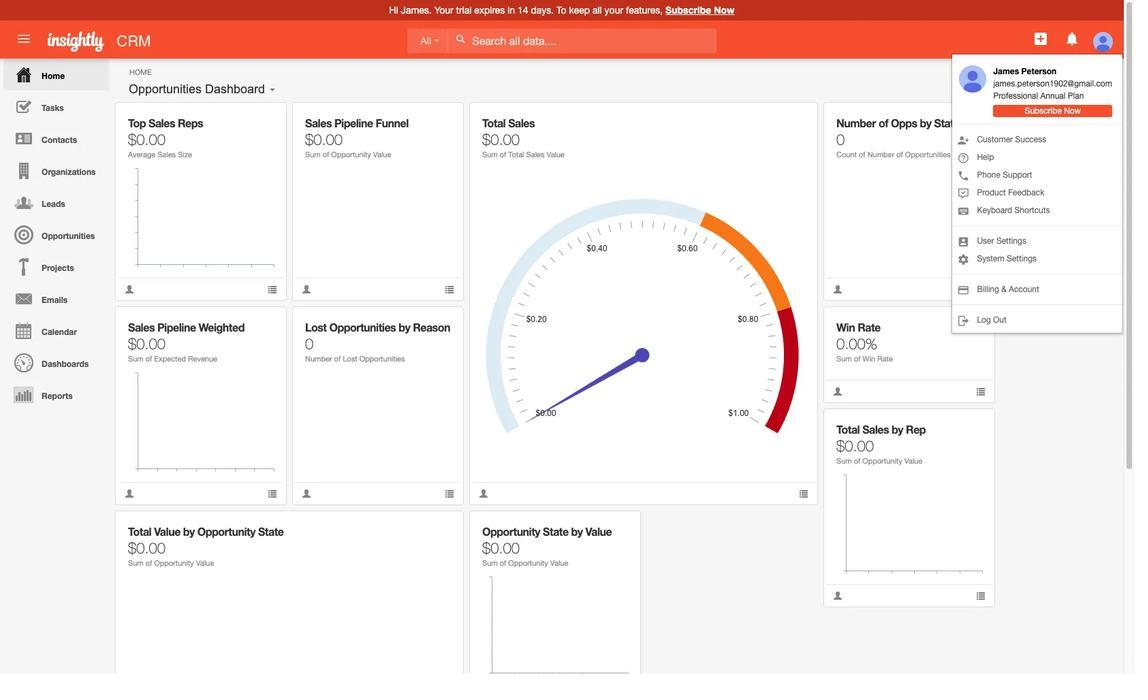 Task type: vqa. For each thing, say whether or not it's contained in the screenshot.


Task type: locate. For each thing, give the bounding box(es) containing it.
$0.00 inside opportunity state by value $0.00 sum of opportunity value
[[482, 540, 520, 557]]

wrench image for $0.00
[[967, 419, 976, 429]]

opportunities
[[129, 82, 202, 96], [906, 151, 951, 159], [42, 231, 95, 241], [329, 321, 396, 334], [360, 355, 405, 363]]

of down total sales 'link'
[[500, 151, 507, 159]]

value inside total sales $0.00 sum of total sales value
[[547, 151, 565, 159]]

1 vertical spatial now
[[1065, 107, 1081, 116]]

number
[[837, 117, 876, 129], [868, 151, 895, 159], [305, 355, 332, 363]]

billing
[[978, 285, 1000, 295]]

win rate 0.00% sum of win rate
[[837, 321, 893, 363]]

user image
[[833, 285, 843, 294], [833, 387, 843, 397], [833, 592, 843, 601]]

home inside navigation
[[42, 71, 65, 81]]

1 horizontal spatial subscribe now link
[[994, 105, 1113, 117]]

0 horizontal spatial subscribe now link
[[666, 4, 735, 16]]

2 horizontal spatial wrench image
[[612, 521, 622, 531]]

1 horizontal spatial pipeline
[[335, 117, 373, 129]]

sum inside sales pipeline funnel $0.00 sum of opportunity value
[[305, 151, 321, 159]]

contacts link
[[3, 123, 109, 155]]

pipeline inside 'sales pipeline weighted $0.00 sum of expected revenue'
[[157, 321, 196, 334]]

0 vertical spatial now
[[714, 4, 735, 16]]

$0.00 down total value by opportunity state link
[[128, 540, 166, 557]]

reps
[[178, 117, 203, 129]]

2 vertical spatial number
[[305, 355, 332, 363]]

state for $0.00
[[258, 525, 284, 538]]

settings up system settings
[[997, 237, 1027, 246]]

calendar link
[[3, 315, 109, 347]]

reports link
[[3, 379, 109, 411]]

$0.00 up average
[[128, 131, 166, 149]]

by for lost opportunities by reason
[[399, 321, 410, 334]]

pipeline
[[335, 117, 373, 129], [157, 321, 196, 334]]

home link
[[3, 59, 109, 91]]

list image
[[445, 285, 455, 294], [977, 285, 986, 294], [268, 489, 277, 499], [977, 592, 986, 601]]

sum inside opportunity state by value $0.00 sum of opportunity value
[[482, 559, 498, 568]]

user image for funnel
[[302, 285, 311, 294]]

lost
[[305, 321, 327, 334], [343, 355, 358, 363]]

your
[[435, 5, 454, 16]]

number of opps by state 0 count of number of opportunities
[[837, 117, 960, 159]]

number up count
[[837, 117, 876, 129]]

opportunities inside navigation
[[42, 231, 95, 241]]

0 horizontal spatial state
[[258, 525, 284, 538]]

rate
[[858, 321, 881, 334], [878, 355, 893, 363]]

1 user image from the top
[[833, 285, 843, 294]]

of down total sales by rep link
[[854, 457, 861, 465]]

professional
[[994, 92, 1039, 101]]

pipeline left 'funnel'
[[335, 117, 373, 129]]

of right count
[[859, 151, 866, 159]]

1 horizontal spatial home
[[129, 68, 152, 76]]

home down crm
[[129, 68, 152, 76]]

of down number of opps by state link
[[897, 151, 904, 159]]

subscribe now link down annual
[[994, 105, 1113, 117]]

of down total value by opportunity state link
[[146, 559, 152, 568]]

pipeline up expected
[[157, 321, 196, 334]]

1 horizontal spatial 0
[[837, 131, 845, 149]]

$0.00 down total sales by rep link
[[837, 438, 874, 455]]

total for state
[[128, 525, 151, 538]]

state inside number of opps by state 0 count of number of opportunities
[[935, 117, 960, 129]]

0 vertical spatial win
[[837, 321, 855, 334]]

billing & account
[[978, 285, 1040, 295]]

of
[[879, 117, 889, 129], [323, 151, 329, 159], [500, 151, 507, 159], [859, 151, 866, 159], [897, 151, 904, 159], [146, 355, 152, 363], [334, 355, 341, 363], [854, 355, 861, 363], [854, 457, 861, 465], [146, 559, 152, 568], [500, 559, 507, 568]]

subscribe now link right features,
[[666, 4, 735, 16]]

0 horizontal spatial now
[[714, 4, 735, 16]]

1 horizontal spatial lost
[[343, 355, 358, 363]]

opportunities dashboard button
[[124, 79, 270, 99]]

by inside number of opps by state 0 count of number of opportunities
[[920, 117, 932, 129]]

by
[[920, 117, 932, 129], [399, 321, 410, 334], [892, 423, 904, 436], [183, 525, 195, 538], [571, 525, 583, 538]]

0.00%
[[837, 335, 878, 353]]

wrench image
[[258, 112, 268, 122], [435, 112, 445, 122], [790, 112, 799, 122], [435, 317, 445, 326], [967, 419, 976, 429]]

number right count
[[868, 151, 895, 159]]

win up 0.00% on the right
[[837, 321, 855, 334]]

opportunities link
[[3, 219, 109, 251]]

by inside opportunity state by value $0.00 sum of opportunity value
[[571, 525, 583, 538]]

opportunity inside the total sales by rep $0.00 sum of opportunity value
[[863, 457, 903, 465]]

list image for user image corresponding to reps
[[268, 285, 277, 294]]

wrench image
[[258, 317, 268, 326], [435, 521, 445, 531], [612, 521, 622, 531]]

total for $0.00
[[837, 423, 860, 436]]

of down lost opportunities by reason link
[[334, 355, 341, 363]]

1 vertical spatial 0
[[305, 335, 314, 353]]

opportunities dashboard
[[129, 82, 265, 96]]

of down sales pipeline funnel link
[[323, 151, 329, 159]]

james
[[994, 66, 1020, 77]]

0 horizontal spatial 0
[[305, 335, 314, 353]]

of inside total sales $0.00 sum of total sales value
[[500, 151, 507, 159]]

success
[[1016, 135, 1047, 145]]

$0.00 up expected
[[128, 335, 166, 353]]

average
[[128, 151, 155, 159]]

0 vertical spatial number
[[837, 117, 876, 129]]

1 horizontal spatial subscribe
[[1025, 107, 1062, 116]]

of left opps
[[879, 117, 889, 129]]

0
[[837, 131, 845, 149], [305, 335, 314, 353]]

subscribe
[[666, 4, 712, 16], [1025, 107, 1062, 116]]

contacts
[[42, 135, 77, 145]]

$0.00 inside total value by opportunity state $0.00 sum of opportunity value
[[128, 540, 166, 557]]

by inside the total sales by rep $0.00 sum of opportunity value
[[892, 423, 904, 436]]

rate up 0.00% on the right
[[858, 321, 881, 334]]

1 horizontal spatial win
[[863, 355, 876, 363]]

settings for system settings
[[1007, 254, 1037, 264]]

sum inside total sales $0.00 sum of total sales value
[[482, 151, 498, 159]]

0 horizontal spatial home
[[42, 71, 65, 81]]

home up tasks link
[[42, 71, 65, 81]]

subscribe down annual
[[1025, 107, 1062, 116]]

2 horizontal spatial state
[[935, 117, 960, 129]]

revenue
[[188, 355, 217, 363]]

1 vertical spatial subscribe
[[1025, 107, 1062, 116]]

0 vertical spatial settings
[[997, 237, 1027, 246]]

0 vertical spatial rate
[[858, 321, 881, 334]]

lost opportunities by reason link
[[305, 321, 450, 334]]

of inside opportunity state by value $0.00 sum of opportunity value
[[500, 559, 507, 568]]

$0.00 down total sales 'link'
[[482, 131, 520, 149]]

hi james. your trial expires in 14 days. to keep all your features, subscribe now
[[389, 4, 735, 16]]

now
[[714, 4, 735, 16], [1065, 107, 1081, 116]]

top
[[128, 117, 146, 129]]

subscribe inside james peterson james.peterson1902@gmail.com professional annual plan subscribe now
[[1025, 107, 1062, 116]]

of left expected
[[146, 355, 152, 363]]

total value by opportunity state $0.00 sum of opportunity value
[[128, 525, 284, 568]]

opportunities inside button
[[129, 82, 202, 96]]

leads link
[[3, 187, 109, 219]]

organizations
[[42, 167, 96, 177]]

0 horizontal spatial lost
[[305, 321, 327, 334]]

user image for $0.00
[[833, 592, 843, 601]]

total for of
[[482, 117, 506, 129]]

settings for user settings
[[997, 237, 1027, 246]]

3 user image from the top
[[833, 592, 843, 601]]

1 vertical spatial user image
[[833, 387, 843, 397]]

by inside total value by opportunity state $0.00 sum of opportunity value
[[183, 525, 195, 538]]

navigation
[[0, 59, 109, 411]]

of down 0.00% on the right
[[854, 355, 861, 363]]

sum inside the total sales by rep $0.00 sum of opportunity value
[[837, 457, 852, 465]]

of inside win rate 0.00% sum of win rate
[[854, 355, 861, 363]]

total inside total value by opportunity state $0.00 sum of opportunity value
[[128, 525, 151, 538]]

1 vertical spatial pipeline
[[157, 321, 196, 334]]

2 vertical spatial user image
[[833, 592, 843, 601]]

list image for number of opps by state
[[977, 285, 986, 294]]

system settings
[[978, 254, 1037, 264]]

1 horizontal spatial state
[[543, 525, 569, 538]]

home
[[129, 68, 152, 76], [42, 71, 65, 81]]

$0.00 inside 'sales pipeline weighted $0.00 sum of expected revenue'
[[128, 335, 166, 353]]

total sales by rep $0.00 sum of opportunity value
[[837, 423, 926, 465]]

expected
[[154, 355, 186, 363]]

list image for sales pipeline funnel
[[445, 285, 455, 294]]

plan
[[1068, 92, 1084, 101]]

features,
[[626, 5, 663, 16]]

dashboards link
[[3, 347, 109, 379]]

of inside lost opportunities by reason 0 number of lost opportunities
[[334, 355, 341, 363]]

$0.00 down opportunity state by value link in the bottom of the page
[[482, 540, 520, 557]]

crm
[[117, 33, 151, 50]]

state inside total value by opportunity state $0.00 sum of opportunity value
[[258, 525, 284, 538]]

1 horizontal spatial now
[[1065, 107, 1081, 116]]

by for opportunity state by value
[[571, 525, 583, 538]]

notifications image
[[1064, 31, 1081, 47]]

0 vertical spatial user image
[[833, 285, 843, 294]]

top sales reps $0.00 average sales size
[[128, 117, 203, 159]]

wrench image for sum
[[435, 112, 445, 122]]

number down lost opportunities by reason link
[[305, 355, 332, 363]]

actions
[[1037, 78, 1069, 88]]

sales inside 'sales pipeline weighted $0.00 sum of expected revenue'
[[128, 321, 155, 334]]

win down 0.00% on the right
[[863, 355, 876, 363]]

by inside lost opportunities by reason 0 number of lost opportunities
[[399, 321, 410, 334]]

$0.00 inside the total sales by rep $0.00 sum of opportunity value
[[837, 438, 874, 455]]

subscribe right features,
[[666, 4, 712, 16]]

actions button
[[1028, 73, 1084, 93]]

of inside 'sales pipeline weighted $0.00 sum of expected revenue'
[[146, 355, 152, 363]]

all
[[421, 35, 431, 46]]

list image
[[268, 285, 277, 294], [977, 387, 986, 397], [445, 489, 455, 499], [799, 489, 809, 499]]

rep
[[906, 423, 926, 436]]

0 vertical spatial subscribe now link
[[666, 4, 735, 16]]

1 vertical spatial settings
[[1007, 254, 1037, 264]]

value inside the total sales by rep $0.00 sum of opportunity value
[[905, 457, 923, 465]]

of down opportunity state by value link in the bottom of the page
[[500, 559, 507, 568]]

pipeline inside sales pipeline funnel $0.00 sum of opportunity value
[[335, 117, 373, 129]]

sales
[[149, 117, 175, 129], [305, 117, 332, 129], [508, 117, 535, 129], [158, 151, 176, 159], [526, 151, 545, 159], [128, 321, 155, 334], [863, 423, 889, 436]]

settings down user settings 'link'
[[1007, 254, 1037, 264]]

pipeline for funnel
[[335, 117, 373, 129]]

subscribe now link
[[666, 4, 735, 16], [994, 105, 1113, 117]]

$0.00 down sales pipeline funnel link
[[305, 131, 343, 149]]

phone support link
[[953, 167, 1123, 184]]

list image for user image corresponding to $0.00
[[799, 489, 809, 499]]

1 vertical spatial rate
[[878, 355, 893, 363]]

0 vertical spatial pipeline
[[335, 117, 373, 129]]

0 horizontal spatial subscribe
[[666, 4, 712, 16]]

organizations link
[[3, 155, 109, 187]]

state for 0
[[935, 117, 960, 129]]

white image
[[456, 34, 466, 44]]

log
[[978, 316, 991, 325]]

1 horizontal spatial wrench image
[[435, 521, 445, 531]]

0 vertical spatial 0
[[837, 131, 845, 149]]

total inside the total sales by rep $0.00 sum of opportunity value
[[837, 423, 860, 436]]

2 user image from the top
[[833, 387, 843, 397]]

rate down the win rate link
[[878, 355, 893, 363]]

sum inside 'sales pipeline weighted $0.00 sum of expected revenue'
[[128, 355, 144, 363]]

0 horizontal spatial pipeline
[[157, 321, 196, 334]]

user image
[[125, 285, 134, 294], [302, 285, 311, 294], [125, 489, 134, 499], [302, 489, 311, 499], [479, 489, 489, 499]]



Task type: describe. For each thing, give the bounding box(es) containing it.
billing & account link
[[953, 281, 1123, 299]]

lost opportunities by reason 0 number of lost opportunities
[[305, 321, 450, 363]]

total value by opportunity state link
[[128, 525, 284, 538]]

shortcuts
[[1015, 206, 1051, 216]]

customer
[[978, 135, 1013, 145]]

reports
[[42, 391, 73, 401]]

log out
[[978, 316, 1007, 325]]

product
[[978, 188, 1006, 198]]

of inside sales pipeline funnel $0.00 sum of opportunity value
[[323, 151, 329, 159]]

keep
[[569, 5, 590, 16]]

1 vertical spatial subscribe now link
[[994, 105, 1113, 117]]

leads
[[42, 199, 65, 209]]

list image for 2nd user icon from the bottom
[[977, 387, 986, 397]]

james.
[[401, 5, 432, 16]]

sum inside total value by opportunity state $0.00 sum of opportunity value
[[128, 559, 144, 568]]

$0.00 inside total sales $0.00 sum of total sales value
[[482, 131, 520, 149]]

calendar
[[42, 327, 77, 337]]

list image for total sales by rep
[[977, 592, 986, 601]]

$0.00 inside top sales reps $0.00 average sales size
[[128, 131, 166, 149]]

reason
[[413, 321, 450, 334]]

sales pipeline weighted $0.00 sum of expected revenue
[[128, 321, 245, 363]]

wrench image for of
[[790, 112, 799, 122]]

emails link
[[3, 283, 109, 315]]

keyboard shortcuts
[[978, 206, 1051, 216]]

keyboard shortcuts link
[[953, 202, 1123, 220]]

out
[[994, 316, 1007, 325]]

14
[[518, 5, 529, 16]]

product feedback link
[[953, 184, 1123, 202]]

navigation containing home
[[0, 59, 109, 411]]

trial
[[456, 5, 472, 16]]

to
[[557, 5, 567, 16]]

customer success
[[978, 135, 1047, 145]]

of inside the total sales by rep $0.00 sum of opportunity value
[[854, 457, 861, 465]]

0 vertical spatial subscribe
[[666, 4, 712, 16]]

0 horizontal spatial win
[[837, 321, 855, 334]]

opportunity state by value $0.00 sum of opportunity value
[[482, 525, 612, 568]]

days.
[[531, 5, 554, 16]]

james peterson james.peterson1902@gmail.com professional annual plan subscribe now
[[994, 66, 1113, 116]]

annual
[[1041, 92, 1066, 101]]

total sales $0.00 sum of total sales value
[[482, 117, 565, 159]]

peterson
[[1022, 66, 1057, 77]]

sales pipeline funnel link
[[305, 117, 409, 129]]

total sales link
[[482, 117, 535, 129]]

now inside james peterson james.peterson1902@gmail.com professional annual plan subscribe now
[[1065, 107, 1081, 116]]

weighted
[[199, 321, 245, 334]]

projects
[[42, 263, 74, 273]]

number of opps by state link
[[837, 117, 960, 129]]

opportunity state by value link
[[482, 525, 612, 538]]

pipeline for weighted
[[157, 321, 196, 334]]

all link
[[407, 29, 448, 53]]

opportunity inside sales pipeline funnel $0.00 sum of opportunity value
[[331, 151, 371, 159]]

in
[[508, 5, 515, 16]]

help
[[978, 153, 994, 162]]

user image for reps
[[125, 285, 134, 294]]

hi
[[389, 5, 398, 16]]

phone
[[978, 171, 1001, 180]]

product feedback
[[978, 188, 1045, 198]]

0 horizontal spatial wrench image
[[258, 317, 268, 326]]

customer success link
[[953, 131, 1123, 149]]

sales inside the total sales by rep $0.00 sum of opportunity value
[[863, 423, 889, 436]]

tasks
[[42, 103, 64, 113]]

expires
[[474, 5, 505, 16]]

user settings link
[[953, 233, 1123, 250]]

user image for $0.00
[[479, 489, 489, 499]]

of inside total value by opportunity state $0.00 sum of opportunity value
[[146, 559, 152, 568]]

sales pipeline weighted link
[[128, 321, 245, 334]]

james.peterson1902@gmail.com
[[994, 79, 1113, 89]]

opps
[[891, 117, 918, 129]]

opportunities inside number of opps by state 0 count of number of opportunities
[[906, 151, 951, 159]]

number inside lost opportunities by reason 0 number of lost opportunities
[[305, 355, 332, 363]]

tasks link
[[3, 91, 109, 123]]

count
[[837, 151, 857, 159]]

user settings
[[978, 237, 1027, 246]]

win rate link
[[837, 321, 881, 334]]

Search all data.... text field
[[449, 29, 717, 53]]

help link
[[953, 149, 1123, 167]]

user image for 0
[[833, 285, 843, 294]]

by for total sales by rep
[[892, 423, 904, 436]]

sum inside win rate 0.00% sum of win rate
[[837, 355, 852, 363]]

state inside opportunity state by value $0.00 sum of opportunity value
[[543, 525, 569, 538]]

emails
[[42, 295, 68, 305]]

feedback
[[1009, 188, 1045, 198]]

user image for weighted
[[125, 489, 134, 499]]

your
[[605, 5, 624, 16]]

dashboard
[[205, 82, 265, 96]]

keyboard
[[978, 206, 1013, 216]]

system settings link
[[953, 250, 1123, 268]]

system
[[978, 254, 1005, 264]]

1 vertical spatial win
[[863, 355, 876, 363]]

user
[[978, 237, 995, 246]]

top sales reps link
[[128, 117, 203, 129]]

support
[[1003, 171, 1033, 180]]

log out link
[[953, 312, 1123, 329]]

0 inside lost opportunities by reason 0 number of lost opportunities
[[305, 335, 314, 353]]

total sales by rep link
[[837, 423, 926, 436]]

account
[[1009, 285, 1040, 295]]

sales pipeline funnel $0.00 sum of opportunity value
[[305, 117, 409, 159]]

$0.00 inside sales pipeline funnel $0.00 sum of opportunity value
[[305, 131, 343, 149]]

all
[[593, 5, 602, 16]]

0 inside number of opps by state 0 count of number of opportunities
[[837, 131, 845, 149]]

value inside sales pipeline funnel $0.00 sum of opportunity value
[[373, 151, 391, 159]]

dashboards
[[42, 359, 89, 369]]

projects link
[[3, 251, 109, 283]]

wrench image for average
[[258, 112, 268, 122]]

&
[[1002, 285, 1007, 295]]

0 vertical spatial lost
[[305, 321, 327, 334]]

funnel
[[376, 117, 409, 129]]

1 vertical spatial number
[[868, 151, 895, 159]]

1 vertical spatial lost
[[343, 355, 358, 363]]

list image for sales pipeline weighted
[[268, 489, 277, 499]]

sales inside sales pipeline funnel $0.00 sum of opportunity value
[[305, 117, 332, 129]]

by for total value by opportunity state
[[183, 525, 195, 538]]

phone support
[[978, 171, 1033, 180]]



